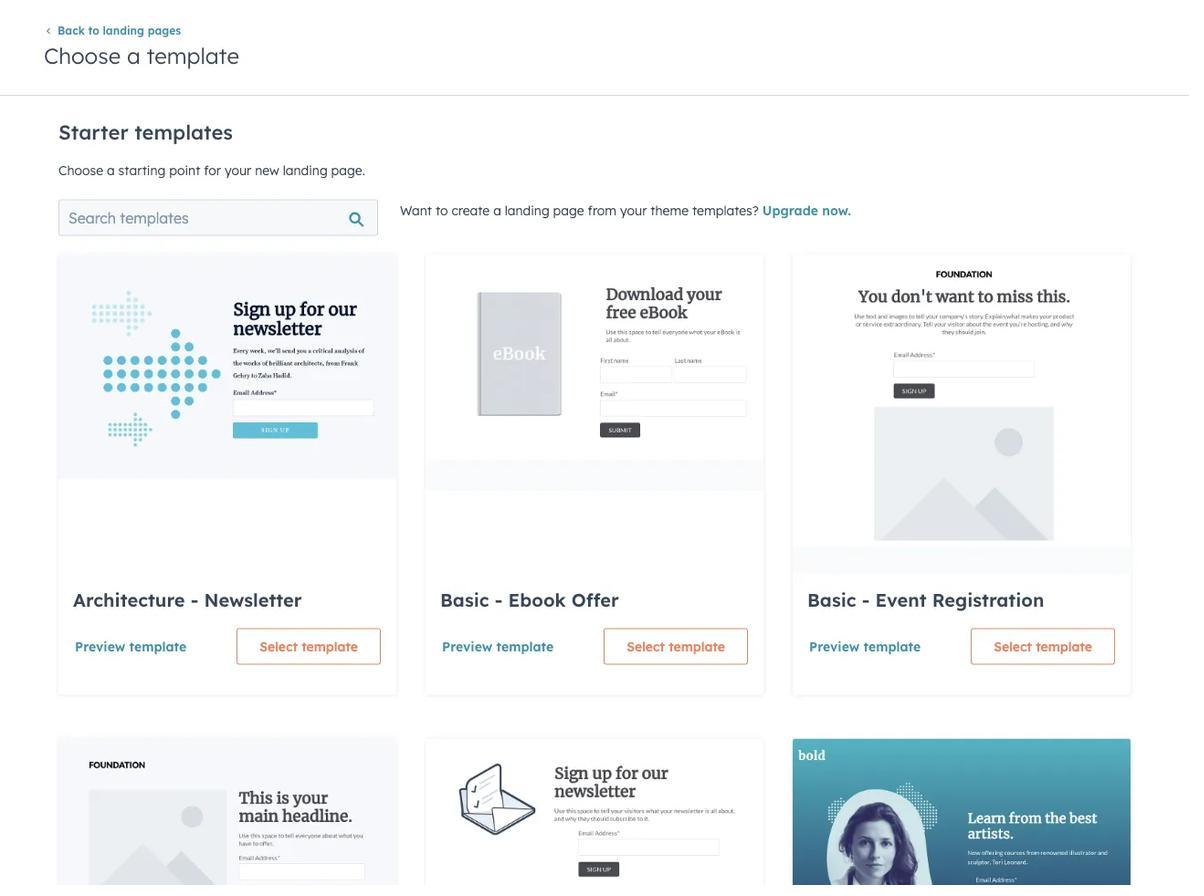 Task type: vqa. For each thing, say whether or not it's contained in the screenshot.
ON
no



Task type: describe. For each thing, give the bounding box(es) containing it.
architecture
[[73, 589, 185, 611]]

select template button for architecture - newsletter
[[237, 629, 381, 665]]

to for back
[[88, 24, 99, 37]]

preview image for 'basic - subscription' template image
[[426, 739, 763, 886]]

to for want
[[435, 202, 448, 218]]

2 horizontal spatial landing
[[505, 202, 549, 218]]

- for ebook
[[495, 589, 503, 611]]

from
[[588, 202, 616, 218]]

theme
[[651, 202, 689, 218]]

template for basic - ebook offer's select template button
[[669, 639, 725, 655]]

0 vertical spatial landing
[[103, 24, 144, 37]]

basic - ebook offer
[[440, 589, 619, 611]]

2 horizontal spatial a
[[493, 202, 501, 218]]

starting
[[118, 162, 166, 178]]

preview template button for newsletter
[[74, 629, 187, 665]]

preview image for 'basic - ebook offer' template image
[[426, 254, 763, 580]]

preview template for newsletter
[[75, 639, 186, 655]]

select template for basic - event registration
[[994, 639, 1092, 655]]

starter templates
[[58, 120, 233, 145]]

page
[[553, 202, 584, 218]]

template for preview template button associated with newsletter
[[129, 639, 186, 655]]

back to landing pages link
[[44, 24, 181, 37]]

registration
[[932, 589, 1044, 611]]

template for ebook preview template button
[[496, 639, 554, 655]]

- for newsletter
[[191, 589, 198, 611]]

preview for basic - ebook offer
[[442, 639, 492, 655]]

offer
[[572, 589, 619, 611]]

landing inside template selection page description element
[[283, 162, 328, 178]]

basic - event registration
[[807, 589, 1044, 611]]

preview for basic - event registration
[[809, 639, 860, 655]]

select template for architecture - newsletter
[[260, 639, 358, 655]]

basic for basic - event registration
[[807, 589, 856, 611]]

preview template for ebook
[[442, 639, 554, 655]]

- for event
[[862, 589, 870, 611]]

pages
[[148, 24, 181, 37]]

page.
[[331, 162, 365, 178]]

a for template
[[127, 41, 140, 69]]

upgrade now. button
[[762, 202, 851, 218]]

point
[[169, 162, 200, 178]]

back to landing pages
[[58, 24, 181, 37]]

template for select template button for architecture - newsletter
[[301, 639, 358, 655]]

preview image for 'bold - feature' template image
[[793, 739, 1131, 886]]



Task type: locate. For each thing, give the bounding box(es) containing it.
create
[[452, 202, 490, 218]]

2 horizontal spatial preview template
[[809, 639, 921, 655]]

- left ebook
[[495, 589, 503, 611]]

a
[[127, 41, 140, 69], [107, 162, 115, 178], [493, 202, 501, 218]]

1 vertical spatial your
[[620, 202, 647, 218]]

upgrade
[[762, 202, 818, 218]]

2 preview template from the left
[[442, 639, 554, 655]]

1 preview template from the left
[[75, 639, 186, 655]]

0 vertical spatial your
[[225, 162, 251, 178]]

preview template button
[[74, 629, 187, 665], [441, 629, 555, 665], [808, 629, 922, 665]]

1 horizontal spatial to
[[435, 202, 448, 218]]

0 horizontal spatial landing
[[103, 24, 144, 37]]

0 vertical spatial a
[[127, 41, 140, 69]]

1 select from the left
[[260, 639, 298, 655]]

want
[[400, 202, 432, 218]]

2 vertical spatial a
[[493, 202, 501, 218]]

3 preview template from the left
[[809, 639, 921, 655]]

2 horizontal spatial select template
[[994, 639, 1092, 655]]

a inside template selection page description element
[[107, 162, 115, 178]]

choose down back
[[44, 41, 121, 69]]

template
[[147, 41, 239, 69], [129, 639, 186, 655], [301, 639, 358, 655], [496, 639, 554, 655], [669, 639, 725, 655], [863, 639, 921, 655], [1036, 639, 1092, 655]]

1 horizontal spatial your
[[620, 202, 647, 218]]

preview template button for event
[[808, 629, 922, 665]]

0 horizontal spatial your
[[225, 162, 251, 178]]

templates
[[134, 120, 233, 145]]

3 select template from the left
[[994, 639, 1092, 655]]

2 preview template button from the left
[[441, 629, 555, 665]]

-
[[191, 589, 198, 611], [495, 589, 503, 611], [862, 589, 870, 611]]

0 vertical spatial to
[[88, 24, 99, 37]]

2 basic from the left
[[807, 589, 856, 611]]

2 preview from the left
[[442, 639, 492, 655]]

preview image for 'basic - feature' template image
[[58, 739, 396, 886]]

preview
[[75, 639, 125, 655], [442, 639, 492, 655], [809, 639, 860, 655]]

select template button
[[237, 629, 381, 665], [604, 629, 748, 665], [971, 629, 1115, 665]]

select template button for basic - ebook offer
[[604, 629, 748, 665]]

preview image for 'basic - event registration' template image
[[793, 254, 1131, 580]]

preview template button for ebook
[[441, 629, 555, 665]]

a right create
[[493, 202, 501, 218]]

preview template button down event
[[808, 629, 922, 665]]

preview template
[[75, 639, 186, 655], [442, 639, 554, 655], [809, 639, 921, 655]]

choose for choose a template
[[44, 41, 121, 69]]

basic left ebook
[[440, 589, 489, 611]]

- left newsletter on the bottom left
[[191, 589, 198, 611]]

0 horizontal spatial select template
[[260, 639, 358, 655]]

2 horizontal spatial select template button
[[971, 629, 1115, 665]]

landing right new
[[283, 162, 328, 178]]

1 select template button from the left
[[237, 629, 381, 665]]

0 horizontal spatial select
[[260, 639, 298, 655]]

to right want
[[435, 202, 448, 218]]

select
[[260, 639, 298, 655], [627, 639, 665, 655], [994, 639, 1032, 655]]

1 horizontal spatial select template button
[[604, 629, 748, 665]]

a left starting
[[107, 162, 115, 178]]

0 horizontal spatial preview template
[[75, 639, 186, 655]]

1 horizontal spatial preview
[[442, 639, 492, 655]]

0 vertical spatial choose
[[44, 41, 121, 69]]

0 horizontal spatial a
[[107, 162, 115, 178]]

now.
[[822, 202, 851, 218]]

preview template down basic - ebook offer
[[442, 639, 554, 655]]

starter
[[58, 120, 128, 145]]

choose
[[44, 41, 121, 69], [58, 162, 103, 178]]

to right back
[[88, 24, 99, 37]]

for
[[204, 162, 221, 178]]

0 horizontal spatial -
[[191, 589, 198, 611]]

1 preview template button from the left
[[74, 629, 187, 665]]

architecture - newsletter
[[73, 589, 302, 611]]

preview for architecture - newsletter
[[75, 639, 125, 655]]

select template for basic - ebook offer
[[627, 639, 725, 655]]

to
[[88, 24, 99, 37], [435, 202, 448, 218]]

2 horizontal spatial select
[[994, 639, 1032, 655]]

1 vertical spatial choose
[[58, 162, 103, 178]]

select for basic - ebook offer
[[627, 639, 665, 655]]

2 horizontal spatial -
[[862, 589, 870, 611]]

2 select template button from the left
[[604, 629, 748, 665]]

your inside template selection page description element
[[225, 162, 251, 178]]

template for event's preview template button
[[863, 639, 921, 655]]

basic left event
[[807, 589, 856, 611]]

event
[[875, 589, 927, 611]]

select template
[[260, 639, 358, 655], [627, 639, 725, 655], [994, 639, 1092, 655]]

basic for basic - ebook offer
[[440, 589, 489, 611]]

2 select template from the left
[[627, 639, 725, 655]]

select template button for basic - event registration
[[971, 629, 1115, 665]]

choose inside template selection page description element
[[58, 162, 103, 178]]

1 vertical spatial landing
[[283, 162, 328, 178]]

1 - from the left
[[191, 589, 198, 611]]

2 select from the left
[[627, 639, 665, 655]]

template selection page description element
[[58, 112, 1131, 181]]

landing up choose a template
[[103, 24, 144, 37]]

preview template down architecture
[[75, 639, 186, 655]]

1 basic from the left
[[440, 589, 489, 611]]

a for starting
[[107, 162, 115, 178]]

basic
[[440, 589, 489, 611], [807, 589, 856, 611]]

ebook
[[508, 589, 566, 611]]

1 preview from the left
[[75, 639, 125, 655]]

2 - from the left
[[495, 589, 503, 611]]

1 horizontal spatial basic
[[807, 589, 856, 611]]

preview template down event
[[809, 639, 921, 655]]

0 horizontal spatial preview template button
[[74, 629, 187, 665]]

1 horizontal spatial a
[[127, 41, 140, 69]]

0 horizontal spatial select template button
[[237, 629, 381, 665]]

1 horizontal spatial preview template
[[442, 639, 554, 655]]

choose a starting point for your new landing page.
[[58, 162, 365, 178]]

preview template button down basic - ebook offer
[[441, 629, 555, 665]]

1 horizontal spatial -
[[495, 589, 503, 611]]

preview template for event
[[809, 639, 921, 655]]

3 - from the left
[[862, 589, 870, 611]]

2 vertical spatial landing
[[505, 202, 549, 218]]

1 horizontal spatial landing
[[283, 162, 328, 178]]

back
[[58, 24, 85, 37]]

newsletter
[[204, 589, 302, 611]]

new
[[255, 162, 279, 178]]

2 horizontal spatial preview
[[809, 639, 860, 655]]

1 horizontal spatial select template
[[627, 639, 725, 655]]

preview template button down architecture
[[74, 629, 187, 665]]

select for basic - event registration
[[994, 639, 1032, 655]]

preview image for 'architecture - newsletter' template image
[[58, 254, 396, 580]]

3 preview template button from the left
[[808, 629, 922, 665]]

1 select template from the left
[[260, 639, 358, 655]]

3 select template button from the left
[[971, 629, 1115, 665]]

choose a template
[[44, 41, 239, 69]]

choose for choose a starting point for your new landing page.
[[58, 162, 103, 178]]

0 horizontal spatial to
[[88, 24, 99, 37]]

choose down starter
[[58, 162, 103, 178]]

select for architecture - newsletter
[[260, 639, 298, 655]]

- left event
[[862, 589, 870, 611]]

3 select from the left
[[994, 639, 1032, 655]]

template search bar search field
[[58, 200, 378, 236]]

2 horizontal spatial preview template button
[[808, 629, 922, 665]]

1 vertical spatial to
[[435, 202, 448, 218]]

want to create a landing page from your theme templates? upgrade now.
[[400, 202, 851, 218]]

1 horizontal spatial preview template button
[[441, 629, 555, 665]]

template for basic - event registration's select template button
[[1036, 639, 1092, 655]]

0 horizontal spatial preview
[[75, 639, 125, 655]]

1 horizontal spatial select
[[627, 639, 665, 655]]

landing left page
[[505, 202, 549, 218]]

your right from
[[620, 202, 647, 218]]

templates?
[[692, 202, 759, 218]]

a down back to landing pages
[[127, 41, 140, 69]]

0 horizontal spatial basic
[[440, 589, 489, 611]]

1 vertical spatial a
[[107, 162, 115, 178]]

landing
[[103, 24, 144, 37], [283, 162, 328, 178], [505, 202, 549, 218]]

your right for
[[225, 162, 251, 178]]

your
[[225, 162, 251, 178], [620, 202, 647, 218]]

3 preview from the left
[[809, 639, 860, 655]]



